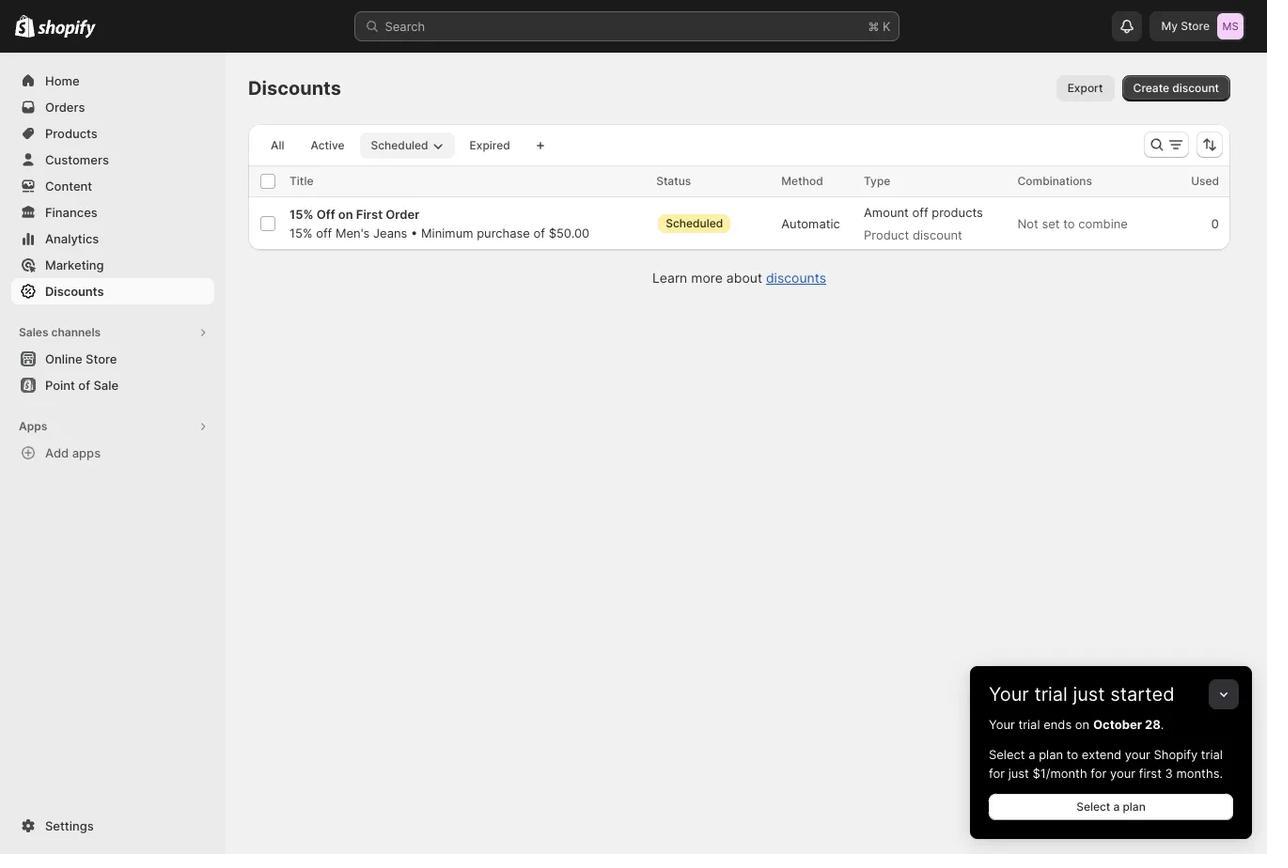 Task type: locate. For each thing, give the bounding box(es) containing it.
expired
[[470, 138, 510, 152]]

.
[[1161, 718, 1165, 733]]

a up the $1/month
[[1029, 748, 1036, 763]]

export
[[1068, 81, 1104, 95]]

store inside online store link
[[86, 352, 117, 367]]

⌘
[[869, 19, 880, 34]]

0 vertical spatial just
[[1074, 684, 1106, 706]]

jeans
[[373, 226, 408, 241]]

0 vertical spatial scheduled
[[371, 138, 428, 152]]

1 vertical spatial just
[[1009, 766, 1030, 782]]

my store
[[1162, 19, 1210, 33]]

automatic
[[782, 216, 841, 231]]

off down the off
[[316, 226, 332, 241]]

1 vertical spatial a
[[1114, 800, 1120, 814]]

select
[[989, 748, 1026, 763], [1077, 800, 1111, 814]]

trial inside dropdown button
[[1035, 684, 1068, 706]]

scheduled up order
[[371, 138, 428, 152]]

0 vertical spatial off
[[913, 205, 929, 220]]

just inside select a plan to extend your shopify trial for just $1/month for your first 3 months.
[[1009, 766, 1030, 782]]

trial up months.
[[1202, 748, 1224, 763]]

of inside button
[[78, 378, 90, 393]]

amount off products product discount
[[864, 205, 984, 243]]

scheduled button
[[360, 133, 455, 159], [657, 205, 752, 243]]

add
[[45, 446, 69, 461]]

used
[[1192, 174, 1220, 188]]

discounts down marketing
[[45, 284, 104, 299]]

of left $50.00
[[534, 226, 545, 241]]

point of sale link
[[11, 372, 214, 399]]

1 vertical spatial to
[[1067, 748, 1079, 763]]

discounts
[[248, 77, 341, 100], [45, 284, 104, 299]]

add apps
[[45, 446, 101, 461]]

store
[[1181, 19, 1210, 33], [86, 352, 117, 367]]

select a plan to extend your shopify trial for just $1/month for your first 3 months.
[[989, 748, 1224, 782]]

plan
[[1039, 748, 1064, 763], [1123, 800, 1146, 814]]

a for select a plan to extend your shopify trial for just $1/month for your first 3 months.
[[1029, 748, 1036, 763]]

0 horizontal spatial just
[[1009, 766, 1030, 782]]

combinations
[[1018, 174, 1093, 188]]

15% off on first order 15% off men's jeans • minimum purchase of $50.00
[[290, 207, 590, 241]]

store up sale at the left top of the page
[[86, 352, 117, 367]]

0 vertical spatial on
[[338, 207, 353, 222]]

discount inside create discount button
[[1173, 81, 1220, 95]]

select inside select a plan to extend your shopify trial for just $1/month for your first 3 months.
[[989, 748, 1026, 763]]

trial up ends
[[1035, 684, 1068, 706]]

point
[[45, 378, 75, 393]]

0 horizontal spatial a
[[1029, 748, 1036, 763]]

15% left "men's"
[[290, 226, 313, 241]]

home link
[[11, 68, 214, 94]]

a inside select a plan to extend your shopify trial for just $1/month for your first 3 months.
[[1029, 748, 1036, 763]]

just up the your trial ends on october 28 .
[[1074, 684, 1106, 706]]

1 horizontal spatial a
[[1114, 800, 1120, 814]]

apps
[[19, 419, 47, 434]]

select down select a plan to extend your shopify trial for just $1/month for your first 3 months.
[[1077, 800, 1111, 814]]

about
[[727, 270, 763, 286]]

plan up the $1/month
[[1039, 748, 1064, 763]]

order
[[386, 207, 420, 222]]

your left ends
[[989, 718, 1016, 733]]

first
[[356, 207, 383, 222]]

1 your from the top
[[989, 684, 1030, 706]]

0 vertical spatial a
[[1029, 748, 1036, 763]]

0 horizontal spatial discount
[[913, 228, 963, 243]]

point of sale
[[45, 378, 119, 393]]

discounts up the all
[[248, 77, 341, 100]]

0 vertical spatial discount
[[1173, 81, 1220, 95]]

select down the your trial ends on october 28 .
[[989, 748, 1026, 763]]

discounts link
[[766, 270, 827, 286]]

to up the $1/month
[[1067, 748, 1079, 763]]

1 horizontal spatial scheduled
[[666, 216, 723, 230]]

1 vertical spatial store
[[86, 352, 117, 367]]

plan for select a plan to extend your shopify trial for just $1/month for your first 3 months.
[[1039, 748, 1064, 763]]

of
[[534, 226, 545, 241], [78, 378, 90, 393]]

your inside "element"
[[989, 718, 1016, 733]]

your trial ends on october 28 .
[[989, 718, 1165, 733]]

1 vertical spatial of
[[78, 378, 90, 393]]

1 horizontal spatial store
[[1181, 19, 1210, 33]]

all
[[271, 138, 284, 152]]

trial left ends
[[1019, 718, 1041, 733]]

0 horizontal spatial select
[[989, 748, 1026, 763]]

plan down first
[[1123, 800, 1146, 814]]

men's
[[336, 226, 370, 241]]

0 horizontal spatial discounts
[[45, 284, 104, 299]]

1 vertical spatial on
[[1076, 718, 1090, 733]]

discount down products
[[913, 228, 963, 243]]

scheduled down status
[[666, 216, 723, 230]]

not
[[1018, 216, 1039, 231]]

minimum
[[421, 226, 474, 241]]

months.
[[1177, 766, 1224, 782]]

1 vertical spatial your
[[989, 718, 1016, 733]]

0 horizontal spatial scheduled
[[371, 138, 428, 152]]

discount right create
[[1173, 81, 1220, 95]]

settings link
[[11, 814, 214, 840]]

discounts inside discounts link
[[45, 284, 104, 299]]

shopify image
[[15, 15, 35, 38], [38, 19, 96, 38]]

1 horizontal spatial for
[[1091, 766, 1107, 782]]

0 vertical spatial of
[[534, 226, 545, 241]]

off
[[317, 207, 335, 222]]

of left sale at the left top of the page
[[78, 378, 90, 393]]

0 vertical spatial discounts
[[248, 77, 341, 100]]

off right amount
[[913, 205, 929, 220]]

off
[[913, 205, 929, 220], [316, 226, 332, 241]]

0 vertical spatial your
[[989, 684, 1030, 706]]

1 vertical spatial 15%
[[290, 226, 313, 241]]

sales channels button
[[11, 320, 214, 346]]

off inside '15% off on first order 15% off men's jeans • minimum purchase of $50.00'
[[316, 226, 332, 241]]

orders
[[45, 100, 85, 115]]

a down select a plan to extend your shopify trial for just $1/month for your first 3 months.
[[1114, 800, 1120, 814]]

1 horizontal spatial select
[[1077, 800, 1111, 814]]

1 vertical spatial off
[[316, 226, 332, 241]]

your left first
[[1111, 766, 1136, 782]]

on right ends
[[1076, 718, 1090, 733]]

0 vertical spatial scheduled button
[[360, 133, 455, 159]]

discount
[[1173, 81, 1220, 95], [913, 228, 963, 243]]

your inside dropdown button
[[989, 684, 1030, 706]]

1 horizontal spatial scheduled button
[[657, 205, 752, 243]]

content
[[45, 179, 92, 194]]

1 vertical spatial plan
[[1123, 800, 1146, 814]]

your up first
[[1126, 748, 1151, 763]]

active
[[311, 138, 345, 152]]

expired link
[[459, 133, 522, 159]]

1 vertical spatial trial
[[1019, 718, 1041, 733]]

1 horizontal spatial of
[[534, 226, 545, 241]]

trial inside select a plan to extend your shopify trial for just $1/month for your first 3 months.
[[1202, 748, 1224, 763]]

of inside '15% off on first order 15% off men's jeans • minimum purchase of $50.00'
[[534, 226, 545, 241]]

your for your trial just started
[[989, 684, 1030, 706]]

active link
[[299, 133, 356, 159]]

1 horizontal spatial plan
[[1123, 800, 1146, 814]]

point of sale button
[[0, 372, 226, 399]]

your
[[989, 684, 1030, 706], [989, 718, 1016, 733]]

orders link
[[11, 94, 214, 120]]

2 your from the top
[[989, 718, 1016, 733]]

1 vertical spatial discount
[[913, 228, 963, 243]]

1 vertical spatial scheduled
[[666, 216, 723, 230]]

0 horizontal spatial on
[[338, 207, 353, 222]]

create discount
[[1134, 81, 1220, 95]]

scheduled button down status
[[657, 205, 752, 243]]

marketing link
[[11, 252, 214, 278]]

to right set
[[1064, 216, 1076, 231]]

on right the off
[[338, 207, 353, 222]]

for down extend
[[1091, 766, 1107, 782]]

your for your trial ends on october 28 .
[[989, 718, 1016, 733]]

online store button
[[0, 346, 226, 372]]

1 vertical spatial scheduled button
[[657, 205, 752, 243]]

0 horizontal spatial for
[[989, 766, 1005, 782]]

customers
[[45, 152, 109, 167]]

0 vertical spatial plan
[[1039, 748, 1064, 763]]

0 horizontal spatial of
[[78, 378, 90, 393]]

settings
[[45, 819, 94, 834]]

0 vertical spatial trial
[[1035, 684, 1068, 706]]

for left the $1/month
[[989, 766, 1005, 782]]

a
[[1029, 748, 1036, 763], [1114, 800, 1120, 814]]

0 vertical spatial select
[[989, 748, 1026, 763]]

2 vertical spatial trial
[[1202, 748, 1224, 763]]

tab list
[[256, 132, 525, 159]]

1 vertical spatial select
[[1077, 800, 1111, 814]]

2 15% from the top
[[290, 226, 313, 241]]

0 vertical spatial store
[[1181, 19, 1210, 33]]

15%
[[290, 207, 314, 222], [290, 226, 313, 241]]

⌘ k
[[869, 19, 891, 34]]

scheduled
[[371, 138, 428, 152], [666, 216, 723, 230]]

0 horizontal spatial scheduled button
[[360, 133, 455, 159]]

1 horizontal spatial discount
[[1173, 81, 1220, 95]]

15% left the off
[[290, 207, 314, 222]]

online store
[[45, 352, 117, 367]]

0 horizontal spatial off
[[316, 226, 332, 241]]

for
[[989, 766, 1005, 782], [1091, 766, 1107, 782]]

extend
[[1082, 748, 1122, 763]]

discount inside amount off products product discount
[[913, 228, 963, 243]]

1 horizontal spatial discounts
[[248, 77, 341, 100]]

just left the $1/month
[[1009, 766, 1030, 782]]

store right my
[[1181, 19, 1210, 33]]

create
[[1134, 81, 1170, 95]]

1 horizontal spatial just
[[1074, 684, 1106, 706]]

1 horizontal spatial off
[[913, 205, 929, 220]]

0 horizontal spatial plan
[[1039, 748, 1064, 763]]

1 horizontal spatial on
[[1076, 718, 1090, 733]]

your up the your trial ends on october 28 .
[[989, 684, 1030, 706]]

0 vertical spatial 15%
[[290, 207, 314, 222]]

$1/month
[[1033, 766, 1088, 782]]

1 vertical spatial discounts
[[45, 284, 104, 299]]

0 horizontal spatial store
[[86, 352, 117, 367]]

scheduled button up order
[[360, 133, 455, 159]]

plan inside select a plan to extend your shopify trial for just $1/month for your first 3 months.
[[1039, 748, 1064, 763]]

ends
[[1044, 718, 1072, 733]]

finances link
[[11, 199, 214, 226]]

purchase
[[477, 226, 530, 241]]



Task type: describe. For each thing, give the bounding box(es) containing it.
home
[[45, 73, 80, 88]]

0 vertical spatial your
[[1126, 748, 1151, 763]]

store for my store
[[1181, 19, 1210, 33]]

product
[[864, 228, 910, 243]]

analytics
[[45, 231, 99, 246]]

select a plan link
[[989, 795, 1234, 821]]

first
[[1140, 766, 1162, 782]]

apps
[[72, 446, 101, 461]]

on inside your trial just started "element"
[[1076, 718, 1090, 733]]

your trial just started button
[[971, 667, 1253, 706]]

all link
[[260, 133, 296, 159]]

2 for from the left
[[1091, 766, 1107, 782]]

more
[[691, 270, 723, 286]]

method
[[782, 174, 824, 188]]

tab list containing all
[[256, 132, 525, 159]]

october
[[1094, 718, 1143, 733]]

$50.00
[[549, 226, 590, 241]]

store for online store
[[86, 352, 117, 367]]

create discount button
[[1123, 75, 1231, 102]]

shopify
[[1154, 748, 1198, 763]]

trial for ends
[[1019, 718, 1041, 733]]

type
[[864, 174, 891, 188]]

title button
[[290, 172, 332, 191]]

select for select a plan to extend your shopify trial for just $1/month for your first 3 months.
[[989, 748, 1026, 763]]

3
[[1166, 766, 1174, 782]]

online
[[45, 352, 82, 367]]

started
[[1111, 684, 1175, 706]]

select for select a plan
[[1077, 800, 1111, 814]]

used button
[[1192, 172, 1239, 191]]

search
[[385, 19, 425, 34]]

not set to combine
[[1018, 216, 1128, 231]]

discounts
[[766, 270, 827, 286]]

products
[[45, 126, 98, 141]]

export button
[[1057, 75, 1115, 102]]

sales
[[19, 325, 48, 340]]

a for select a plan
[[1114, 800, 1120, 814]]

content link
[[11, 173, 214, 199]]

just inside dropdown button
[[1074, 684, 1106, 706]]

discounts link
[[11, 278, 214, 305]]

customers link
[[11, 147, 214, 173]]

sales channels
[[19, 325, 101, 340]]

combine
[[1079, 216, 1128, 231]]

products link
[[11, 120, 214, 147]]

add apps button
[[11, 440, 214, 466]]

marketing
[[45, 258, 104, 273]]

plan for select a plan
[[1123, 800, 1146, 814]]

on inside '15% off on first order 15% off men's jeans • minimum purchase of $50.00'
[[338, 207, 353, 222]]

1 15% from the top
[[290, 207, 314, 222]]

1 horizontal spatial shopify image
[[38, 19, 96, 38]]

select a plan
[[1077, 800, 1146, 814]]

set
[[1042, 216, 1060, 231]]

finances
[[45, 205, 98, 220]]

your trial just started element
[[971, 716, 1253, 840]]

learn more about discounts
[[653, 270, 827, 286]]

to inside select a plan to extend your shopify trial for just $1/month for your first 3 months.
[[1067, 748, 1079, 763]]

0 vertical spatial to
[[1064, 216, 1076, 231]]

online store link
[[11, 346, 214, 372]]

1 for from the left
[[989, 766, 1005, 782]]

amount
[[864, 205, 909, 220]]

sale
[[93, 378, 119, 393]]

0
[[1212, 216, 1220, 231]]

28
[[1145, 718, 1161, 733]]

my
[[1162, 19, 1178, 33]]

title
[[290, 174, 314, 188]]

k
[[883, 19, 891, 34]]

1 vertical spatial your
[[1111, 766, 1136, 782]]

off inside amount off products product discount
[[913, 205, 929, 220]]

analytics link
[[11, 226, 214, 252]]

trial for just
[[1035, 684, 1068, 706]]

products
[[932, 205, 984, 220]]

channels
[[51, 325, 101, 340]]

•
[[411, 226, 418, 241]]

my store image
[[1218, 13, 1244, 39]]

apps button
[[11, 414, 214, 440]]

your trial just started
[[989, 684, 1175, 706]]

0 horizontal spatial shopify image
[[15, 15, 35, 38]]

status
[[657, 174, 691, 188]]



Task type: vqa. For each thing, say whether or not it's contained in the screenshot.
Used button
yes



